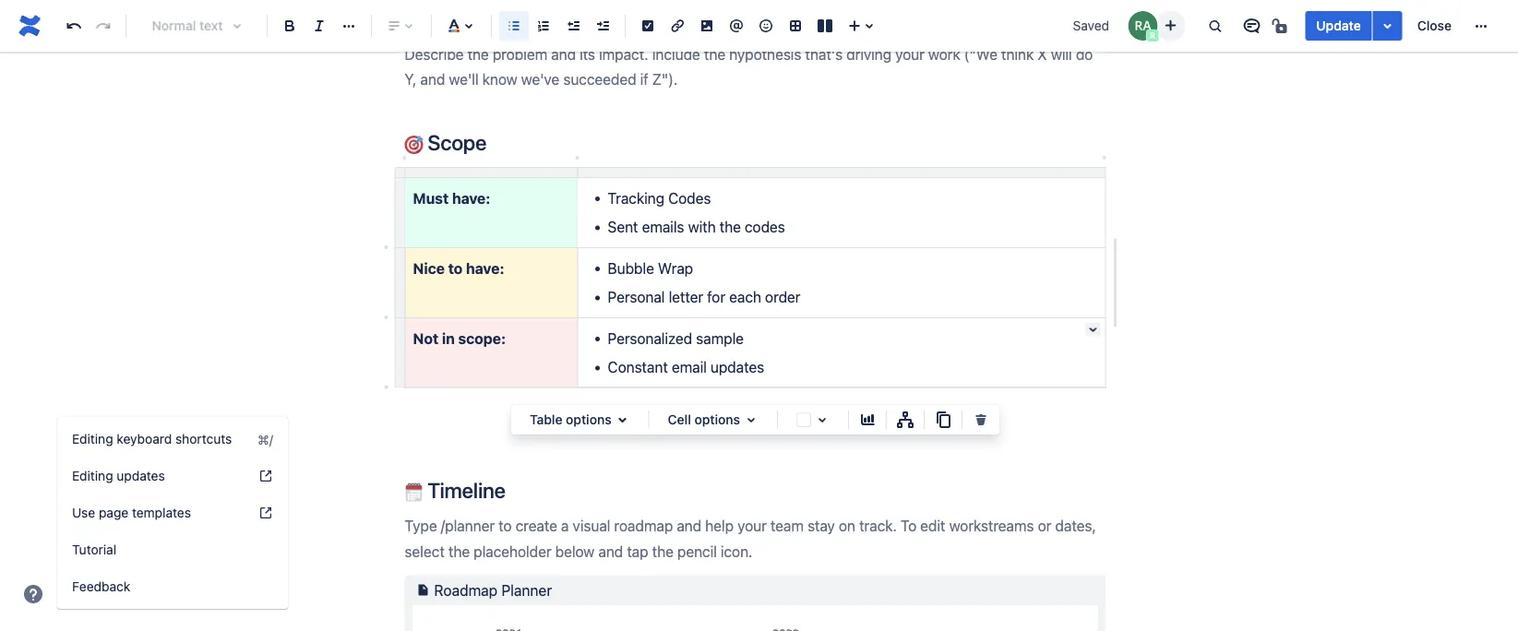 Task type: describe. For each thing, give the bounding box(es) containing it.
use page templates
[[72, 505, 191, 521]]

⌘/
[[258, 432, 273, 447]]

adjust update settings image
[[1377, 15, 1399, 37]]

use page templates link
[[57, 495, 288, 532]]

mention image
[[725, 15, 748, 37]]

sent
[[608, 218, 638, 236]]

with
[[688, 218, 716, 236]]

feedback
[[72, 579, 130, 594]]

sent emails with the codes
[[608, 218, 785, 236]]

personal letter for each order
[[608, 288, 801, 306]]

personalized
[[608, 329, 692, 347]]

scope:
[[458, 329, 506, 347]]

each
[[729, 288, 761, 306]]

feedback button
[[57, 569, 288, 605]]

the
[[720, 218, 741, 236]]

wrap
[[658, 259, 693, 277]]

2 vertical spatial help image
[[22, 583, 44, 605]]

remove image
[[970, 409, 992, 431]]

saved
[[1073, 18, 1109, 33]]

layouts image
[[814, 15, 836, 37]]

planner
[[501, 582, 552, 599]]

cell
[[668, 412, 691, 427]]

options for cell options
[[694, 412, 740, 427]]

outdent ⇧tab image
[[562, 15, 584, 37]]

indent tab image
[[592, 15, 614, 37]]

page
[[99, 505, 128, 521]]

not
[[413, 329, 439, 347]]

find and replace image
[[1204, 15, 1226, 37]]

editing updates
[[72, 468, 165, 484]]

0 vertical spatial updates
[[711, 358, 764, 376]]

help image for use page templates
[[258, 506, 273, 521]]

timeline
[[423, 477, 506, 502]]

1 vertical spatial have:
[[466, 259, 504, 277]]

copy image
[[932, 409, 954, 431]]

cell options
[[668, 412, 740, 427]]

bold ⌘b image
[[279, 15, 301, 37]]

emails
[[642, 218, 684, 236]]

order
[[765, 288, 801, 306]]

update button
[[1305, 11, 1372, 41]]

options for table options
[[566, 412, 612, 427]]

roadmap planner
[[434, 582, 552, 599]]

:calendar_spiral: image
[[405, 483, 423, 501]]

cell options button
[[657, 409, 770, 431]]

templates
[[132, 505, 191, 521]]

invite to edit image
[[1159, 14, 1182, 36]]

help image for editing updates
[[258, 469, 273, 484]]

constant email updates
[[608, 358, 764, 376]]

tutorial button
[[57, 532, 288, 569]]

undo ⌘z image
[[63, 15, 85, 37]]

table image
[[784, 15, 807, 37]]

in
[[442, 329, 455, 347]]

letter
[[669, 288, 703, 306]]

0 horizontal spatial updates
[[117, 468, 165, 484]]

link image
[[666, 15, 688, 37]]



Task type: locate. For each thing, give the bounding box(es) containing it.
for
[[707, 288, 725, 306]]

close button
[[1406, 11, 1463, 41]]

bubble
[[608, 259, 654, 277]]

tracking codes
[[608, 189, 711, 207]]

1 vertical spatial editing
[[72, 468, 113, 484]]

0 vertical spatial editing
[[72, 431, 113, 447]]

email
[[672, 358, 707, 376]]

2 expand dropdown menu image from the left
[[740, 409, 762, 431]]

tutorial
[[72, 542, 116, 557]]

updates down sample at bottom left
[[711, 358, 764, 376]]

no restrictions image
[[1270, 15, 1292, 37]]

expand dropdown menu image left "cell background" image
[[740, 409, 762, 431]]

chart image
[[856, 409, 879, 431]]

numbered list ⌘⇧7 image
[[533, 15, 555, 37]]

0 horizontal spatial options
[[566, 412, 612, 427]]

more image
[[1470, 15, 1492, 37]]

0 vertical spatial help image
[[258, 469, 273, 484]]

roadmap planner image
[[412, 579, 434, 601]]

confluence image
[[15, 11, 44, 41], [15, 11, 44, 41]]

close
[[1417, 18, 1452, 33]]

nice
[[413, 259, 445, 277]]

have: right to
[[466, 259, 504, 277]]

must
[[413, 189, 449, 207]]

options right cell
[[694, 412, 740, 427]]

redo ⌘⇧z image
[[92, 15, 114, 37]]

shortcuts
[[175, 431, 232, 447]]

help image inside use page templates link
[[258, 506, 273, 521]]

1 vertical spatial help image
[[258, 506, 273, 521]]

1 options from the left
[[566, 412, 612, 427]]

italic ⌘i image
[[308, 15, 330, 37]]

must have:
[[413, 189, 490, 207]]

table options
[[530, 412, 612, 427]]

1 horizontal spatial updates
[[711, 358, 764, 376]]

1 expand dropdown menu image from the left
[[612, 409, 634, 431]]

bubble wrap
[[608, 259, 693, 277]]

editing for editing keyboard shortcuts
[[72, 431, 113, 447]]

expand dropdown menu image for table options
[[612, 409, 634, 431]]

table options button
[[519, 409, 641, 431]]

help image inside the editing updates link
[[258, 469, 273, 484]]

1 horizontal spatial options
[[694, 412, 740, 427]]

2 options from the left
[[694, 412, 740, 427]]

use
[[72, 505, 95, 521]]

help image
[[258, 469, 273, 484], [258, 506, 273, 521], [22, 583, 44, 605]]

:dart: image
[[405, 136, 423, 154], [405, 136, 423, 154]]

action item image
[[637, 15, 659, 37]]

sample
[[696, 329, 744, 347]]

1 vertical spatial updates
[[117, 468, 165, 484]]

not in scope:
[[413, 329, 506, 347]]

editing up editing updates
[[72, 431, 113, 447]]

cell background image
[[811, 409, 833, 431]]

emoji image
[[755, 15, 777, 37]]

codes
[[668, 189, 711, 207]]

options right table
[[566, 412, 612, 427]]

editing up use
[[72, 468, 113, 484]]

1 editing from the top
[[72, 431, 113, 447]]

updates down keyboard
[[117, 468, 165, 484]]

table
[[530, 412, 563, 427]]

editing
[[72, 431, 113, 447], [72, 468, 113, 484]]

editing for editing updates
[[72, 468, 113, 484]]

bullet list ⌘⇧8 image
[[503, 15, 525, 37]]

expand dropdown menu image down constant
[[612, 409, 634, 431]]

updates
[[711, 358, 764, 376], [117, 468, 165, 484]]

editing updates link
[[57, 458, 288, 495]]

manage connected data image
[[894, 409, 916, 431]]

2 editing from the top
[[72, 468, 113, 484]]

personalized sample
[[608, 329, 744, 347]]

expand dropdown menu image for cell options
[[740, 409, 762, 431]]

keyboard
[[117, 431, 172, 447]]

ruby anderson image
[[1128, 11, 1158, 41]]

comment icon image
[[1241, 15, 1263, 37]]

scope
[[423, 130, 486, 155]]

personal
[[608, 288, 665, 306]]

0 horizontal spatial expand dropdown menu image
[[612, 409, 634, 431]]

roadmap
[[434, 582, 498, 599]]

tracking
[[608, 189, 664, 207]]

options
[[566, 412, 612, 427], [694, 412, 740, 427]]

1 horizontal spatial expand dropdown menu image
[[740, 409, 762, 431]]

nice to have:
[[413, 259, 504, 277]]

have: right must
[[452, 189, 490, 207]]

update
[[1316, 18, 1361, 33]]

have:
[[452, 189, 490, 207], [466, 259, 504, 277]]

0 vertical spatial have:
[[452, 189, 490, 207]]

to
[[448, 259, 463, 277]]

constant
[[608, 358, 668, 376]]

more formatting image
[[338, 15, 360, 37]]

editing keyboard shortcuts
[[72, 431, 232, 447]]

:calendar_spiral: image
[[405, 483, 423, 501]]

expand dropdown menu image
[[612, 409, 634, 431], [740, 409, 762, 431]]

codes
[[745, 218, 785, 236]]

add image, video, or file image
[[696, 15, 718, 37]]



Task type: vqa. For each thing, say whether or not it's contained in the screenshot.
the rightmost and
no



